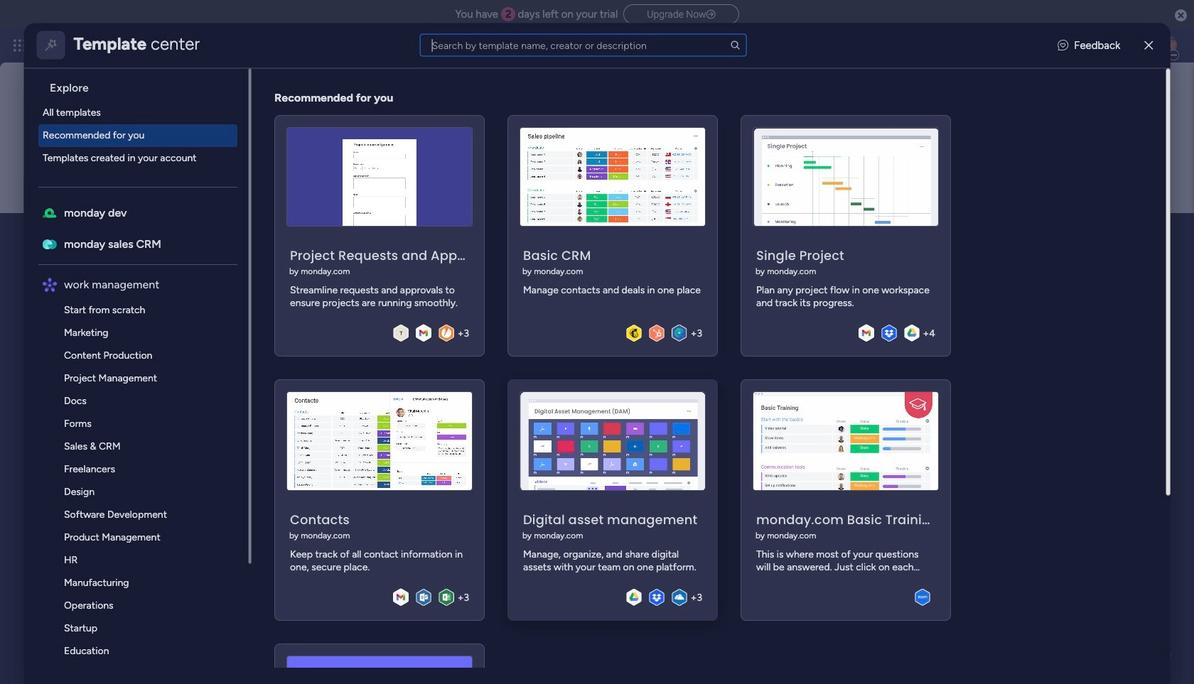 Task type: describe. For each thing, give the bounding box(es) containing it.
search image
[[730, 39, 741, 51]]

close image
[[1145, 40, 1154, 50]]

v2 user feedback image
[[1058, 37, 1069, 53]]

dapulse rightstroke image
[[706, 9, 716, 20]]

james peterson image
[[1155, 34, 1177, 57]]

explore element
[[38, 101, 249, 169]]

help image
[[1102, 38, 1116, 53]]

select product image
[[13, 38, 27, 53]]



Task type: locate. For each thing, give the bounding box(es) containing it.
Search by template name, creator or description search field
[[420, 34, 747, 57]]

work management templates element
[[38, 299, 249, 685]]

None search field
[[420, 34, 747, 57]]

None field
[[163, 220, 997, 249]]

heading
[[38, 68, 249, 101]]

search everything image
[[1071, 38, 1085, 53]]

dapulse close image
[[1175, 9, 1187, 23]]

list box
[[30, 68, 251, 685]]



Task type: vqa. For each thing, say whether or not it's contained in the screenshot.
Main workspace within Workspace selection "element"
no



